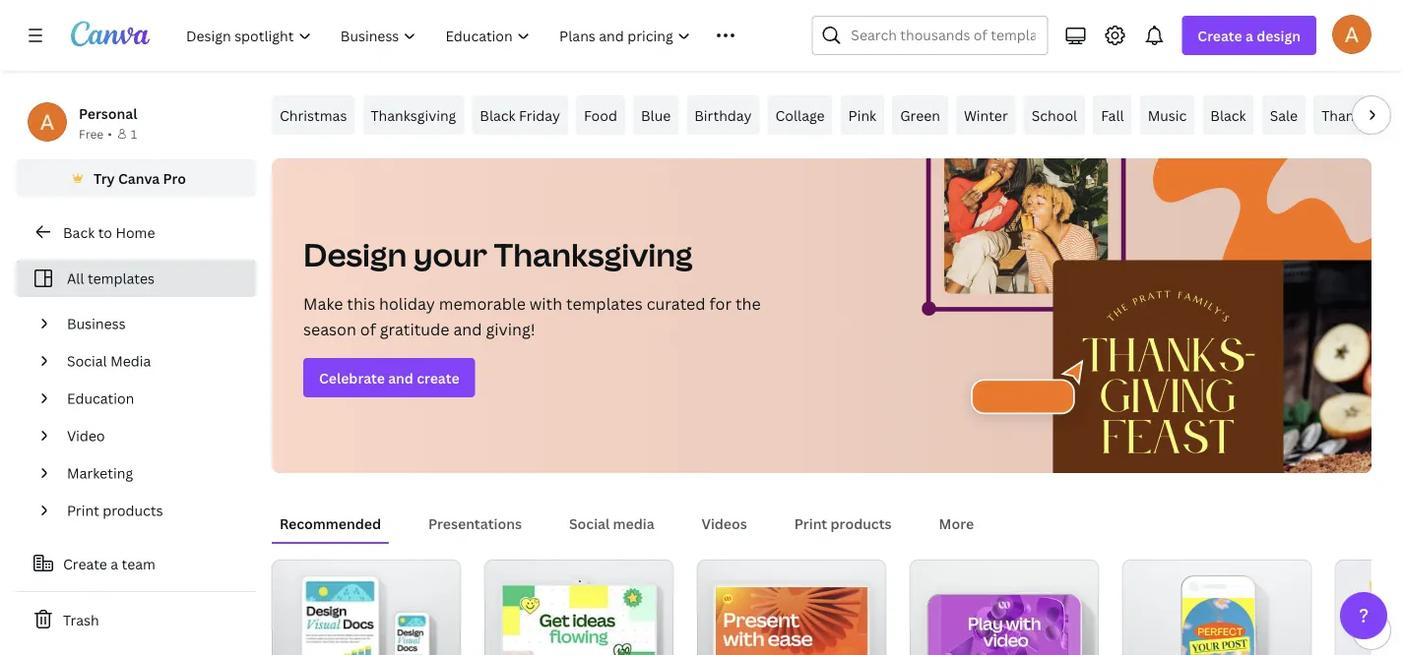 Task type: locate. For each thing, give the bounding box(es) containing it.
1 horizontal spatial black
[[1211, 106, 1246, 125]]

1 horizontal spatial and
[[453, 319, 482, 340]]

print inside button
[[794, 514, 827, 533]]

black friday link
[[472, 96, 568, 135]]

document (responsive) image
[[1335, 560, 1403, 656]]

create inside button
[[63, 555, 107, 574]]

winter
[[964, 106, 1008, 125]]

whiteboard image
[[484, 560, 674, 656], [503, 586, 655, 656]]

canva
[[118, 169, 160, 188]]

trash link
[[16, 601, 256, 640]]

videos
[[702, 514, 747, 533]]

music
[[1148, 106, 1187, 125]]

home
[[116, 223, 155, 242]]

blue
[[641, 106, 671, 125]]

create
[[1198, 26, 1242, 45], [63, 555, 107, 574]]

print for the print products link at the left bottom of page
[[67, 502, 99, 520]]

doc image
[[272, 560, 461, 656], [272, 560, 461, 656]]

a left team
[[111, 555, 118, 574]]

black left the sale
[[1211, 106, 1246, 125]]

and
[[453, 319, 482, 340], [388, 369, 413, 387]]

products left more
[[831, 514, 892, 533]]

social media link
[[59, 343, 244, 380]]

0 vertical spatial social
[[67, 352, 107, 371]]

0 horizontal spatial print products
[[67, 502, 163, 520]]

a inside dropdown button
[[1246, 26, 1253, 45]]

with
[[530, 293, 562, 315]]

1 horizontal spatial print products
[[794, 514, 892, 533]]

None search field
[[812, 16, 1048, 55]]

0 horizontal spatial create
[[63, 555, 107, 574]]

0 horizontal spatial products
[[103, 502, 163, 520]]

collage
[[775, 106, 825, 125]]

the
[[736, 293, 761, 315]]

create a design button
[[1182, 16, 1317, 55]]

1 horizontal spatial templates
[[566, 293, 643, 315]]

pink link
[[841, 96, 884, 135]]

social inside social media link
[[67, 352, 107, 371]]

create a team
[[63, 555, 155, 574]]

social down business
[[67, 352, 107, 371]]

create for create a team
[[63, 555, 107, 574]]

recommended button
[[272, 505, 389, 543]]

and down memorable
[[453, 319, 482, 340]]

education link
[[59, 380, 244, 418]]

print
[[67, 502, 99, 520], [794, 514, 827, 533]]

sale link
[[1262, 96, 1306, 135]]

print down marketing
[[67, 502, 99, 520]]

templates
[[88, 269, 155, 288], [566, 293, 643, 315]]

create left team
[[63, 555, 107, 574]]

winter link
[[956, 96, 1016, 135]]

top level navigation element
[[173, 16, 764, 55], [173, 16, 764, 55]]

create left design
[[1198, 26, 1242, 45]]

make this holiday memorable with templates curated for the season of gratitude and giving!
[[303, 293, 761, 340]]

fall link
[[1093, 96, 1132, 135]]

thanksgiving link
[[363, 96, 464, 135]]

1 vertical spatial social
[[569, 514, 610, 533]]

design your thanksgiving
[[303, 233, 693, 276]]

templates right with
[[566, 293, 643, 315]]

1 vertical spatial create
[[63, 555, 107, 574]]

1 horizontal spatial products
[[831, 514, 892, 533]]

0 horizontal spatial black
[[480, 106, 516, 125]]

print right 'videos'
[[794, 514, 827, 533]]

instagram post (square) image
[[1123, 560, 1312, 656], [1182, 599, 1254, 656]]

school link
[[1024, 96, 1085, 135]]

school
[[1032, 106, 1077, 125]]

presentation (16:9) image
[[697, 560, 886, 656], [716, 588, 868, 656]]

food link
[[576, 96, 625, 135]]

0 horizontal spatial thanksgiving
[[371, 106, 456, 125]]

products for print products button
[[831, 514, 892, 533]]

0 horizontal spatial social
[[67, 352, 107, 371]]

print products inside print products button
[[794, 514, 892, 533]]

pink
[[848, 106, 876, 125]]

1 horizontal spatial social
[[569, 514, 610, 533]]

social inside social media button
[[569, 514, 610, 533]]

presentations button
[[421, 505, 530, 543]]

and left create
[[388, 369, 413, 387]]

recommended
[[280, 514, 381, 533]]

templates right all
[[88, 269, 155, 288]]

thank
[[1322, 106, 1361, 125]]

0 vertical spatial thanksgiving
[[371, 106, 456, 125]]

marketing
[[67, 464, 133, 483]]

personal
[[79, 104, 137, 123]]

more
[[939, 514, 974, 533]]

try canva pro button
[[16, 160, 256, 197]]

social
[[67, 352, 107, 371], [569, 514, 610, 533]]

products down marketing link
[[103, 502, 163, 520]]

thanksgiving
[[371, 106, 456, 125], [494, 233, 693, 276]]

1 horizontal spatial a
[[1246, 26, 1253, 45]]

0 horizontal spatial print
[[67, 502, 99, 520]]

trash
[[63, 611, 99, 630]]

a inside button
[[111, 555, 118, 574]]

create inside dropdown button
[[1198, 26, 1242, 45]]

print products
[[67, 502, 163, 520], [794, 514, 892, 533]]

make
[[303, 293, 343, 315]]

1 horizontal spatial thanksgiving
[[494, 233, 693, 276]]

templates inside make this holiday memorable with templates curated for the season of gratitude and giving!
[[566, 293, 643, 315]]

a left design
[[1246, 26, 1253, 45]]

a
[[1246, 26, 1253, 45], [111, 555, 118, 574]]

0 vertical spatial a
[[1246, 26, 1253, 45]]

1 vertical spatial a
[[111, 555, 118, 574]]

products for the print products link at the left bottom of page
[[103, 502, 163, 520]]

0 horizontal spatial a
[[111, 555, 118, 574]]

videos button
[[694, 505, 755, 543]]

video image
[[910, 560, 1099, 656], [941, 596, 1068, 656]]

0 horizontal spatial templates
[[88, 269, 155, 288]]

birthday link
[[687, 96, 760, 135]]

a for team
[[111, 555, 118, 574]]

friday
[[519, 106, 560, 125]]

products inside button
[[831, 514, 892, 533]]

print products inside the print products link
[[67, 502, 163, 520]]

1 vertical spatial templates
[[566, 293, 643, 315]]

of
[[360, 319, 376, 340]]

1 black from the left
[[480, 106, 516, 125]]

presentations
[[428, 514, 522, 533]]

0 horizontal spatial and
[[388, 369, 413, 387]]

1 horizontal spatial create
[[1198, 26, 1242, 45]]

print products for the print products link at the left bottom of page
[[67, 502, 163, 520]]

black link
[[1203, 96, 1254, 135]]

1 vertical spatial thanksgiving
[[494, 233, 693, 276]]

video
[[67, 427, 105, 446]]

social left media
[[569, 514, 610, 533]]

black
[[480, 106, 516, 125], [1211, 106, 1246, 125]]

black left friday
[[480, 106, 516, 125]]

giving!
[[486, 319, 535, 340]]

video link
[[59, 418, 244, 455]]

0 vertical spatial create
[[1198, 26, 1242, 45]]

design
[[1257, 26, 1301, 45]]

1
[[131, 126, 137, 142]]

1 horizontal spatial print
[[794, 514, 827, 533]]

0 vertical spatial and
[[453, 319, 482, 340]]

2 black from the left
[[1211, 106, 1246, 125]]

and inside make this holiday memorable with templates curated for the season of gratitude and giving!
[[453, 319, 482, 340]]



Task type: describe. For each thing, give the bounding box(es) containing it.
free
[[79, 126, 104, 142]]

back to home link
[[16, 213, 256, 252]]

thank you
[[1322, 106, 1389, 125]]

for
[[709, 293, 732, 315]]

try
[[94, 169, 115, 188]]

all
[[67, 269, 84, 288]]

thank you link
[[1314, 96, 1397, 135]]

0 vertical spatial templates
[[88, 269, 155, 288]]

create a team button
[[16, 545, 256, 584]]

pro
[[163, 169, 186, 188]]

food
[[584, 106, 617, 125]]

design your thanksgiving image
[[899, 159, 1372, 474]]

print for print products button
[[794, 514, 827, 533]]

celebrate and create link
[[303, 358, 475, 398]]

social media button
[[561, 505, 662, 543]]

business link
[[59, 305, 244, 343]]

this
[[347, 293, 375, 315]]

media
[[613, 514, 654, 533]]

print products link
[[59, 492, 244, 530]]

back to home
[[63, 223, 155, 242]]

create for create a design
[[1198, 26, 1242, 45]]

season
[[303, 319, 356, 340]]

media
[[110, 352, 151, 371]]

memorable
[[439, 293, 526, 315]]

birthday
[[694, 106, 752, 125]]

blue link
[[633, 96, 679, 135]]

holiday
[[379, 293, 435, 315]]

christmas
[[280, 106, 347, 125]]

•
[[108, 126, 112, 142]]

education
[[67, 389, 134, 408]]

back
[[63, 223, 95, 242]]

a for design
[[1246, 26, 1253, 45]]

gratitude
[[380, 319, 450, 340]]

print products for print products button
[[794, 514, 892, 533]]

green
[[900, 106, 940, 125]]

1 vertical spatial and
[[388, 369, 413, 387]]

apple lee image
[[1332, 15, 1372, 54]]

sale
[[1270, 106, 1298, 125]]

business
[[67, 315, 126, 333]]

fall
[[1101, 106, 1124, 125]]

team
[[122, 555, 155, 574]]

curated
[[647, 293, 706, 315]]

collage link
[[768, 96, 833, 135]]

black for black friday
[[480, 106, 516, 125]]

create a design
[[1198, 26, 1301, 45]]

design
[[303, 233, 407, 276]]

music link
[[1140, 96, 1195, 135]]

christmas link
[[272, 96, 355, 135]]

you
[[1365, 106, 1389, 125]]

all templates
[[67, 269, 155, 288]]

social for social media
[[569, 514, 610, 533]]

your
[[413, 233, 487, 276]]

to
[[98, 223, 112, 242]]

social for social media
[[67, 352, 107, 371]]

celebrate
[[319, 369, 385, 387]]

free •
[[79, 126, 112, 142]]

celebrate and create
[[319, 369, 459, 387]]

black for black
[[1211, 106, 1246, 125]]

social media
[[67, 352, 151, 371]]

green link
[[892, 96, 948, 135]]

black friday
[[480, 106, 560, 125]]

Search search field
[[851, 17, 1035, 54]]

social media
[[569, 514, 654, 533]]

create
[[417, 369, 459, 387]]

print products button
[[787, 505, 900, 543]]

try canva pro
[[94, 169, 186, 188]]

more button
[[931, 505, 982, 543]]

marketing link
[[59, 455, 244, 492]]



Task type: vqa. For each thing, say whether or not it's contained in the screenshot.
a
yes



